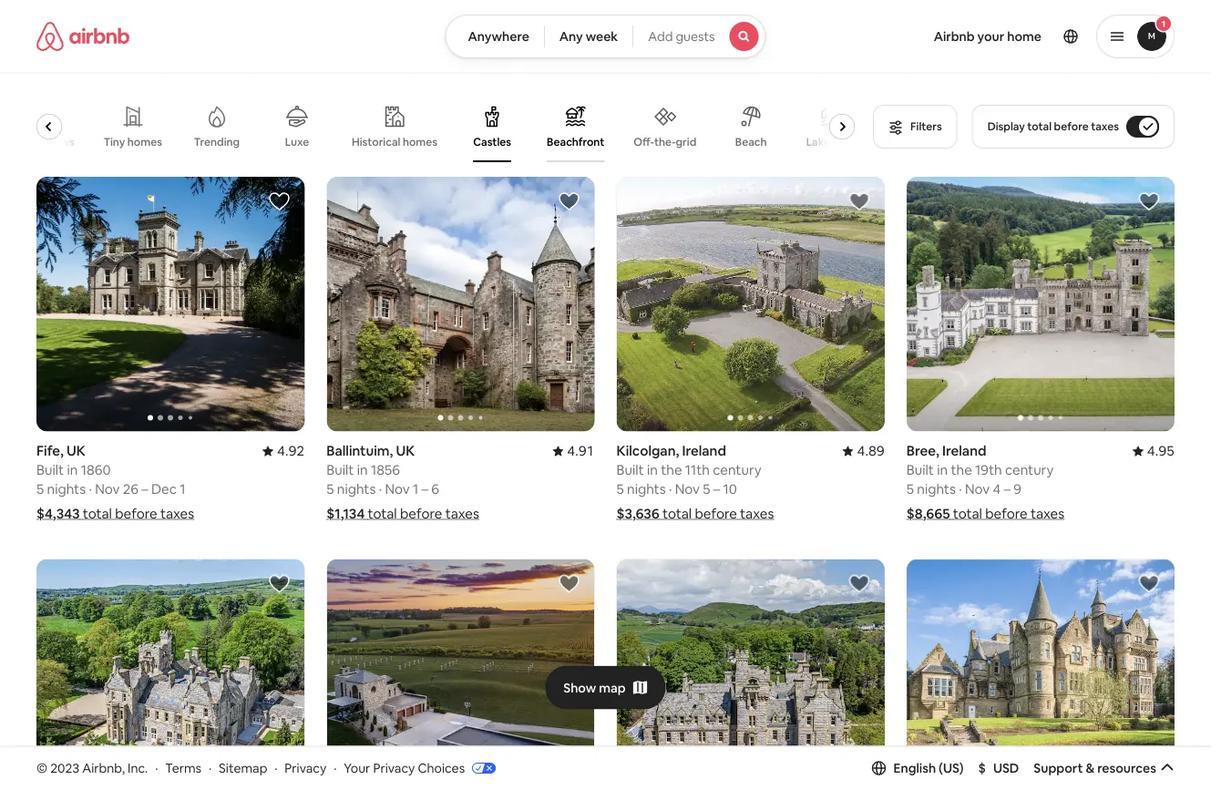 Task type: vqa. For each thing, say whether or not it's contained in the screenshot.
Help Center link
no



Task type: describe. For each thing, give the bounding box(es) containing it.
built for built in 1856
[[326, 461, 354, 479]]

nov inside fife, uk built in 1860 5 nights · nov 26 – dec 1 $4,343 total before taxes
[[95, 480, 120, 498]]

airbnb your home link
[[923, 17, 1052, 56]]

built for built in the 19th century
[[906, 461, 934, 479]]

resources
[[1097, 760, 1156, 776]]

(us)
[[939, 760, 964, 776]]

26
[[123, 480, 138, 498]]

the-
[[654, 135, 676, 149]]

airbnb,
[[82, 760, 125, 776]]

ireland for 11th
[[682, 442, 726, 460]]

fife,
[[36, 442, 64, 460]]

11th
[[685, 461, 710, 479]]

homes for tiny homes
[[127, 135, 162, 149]]

none search field containing anywhere
[[445, 15, 766, 58]]

$1,134
[[326, 505, 365, 523]]

map
[[599, 679, 626, 696]]

before inside the bree, ireland built in the 19th century 5 nights · nov 4 – 9 $8,665 total before taxes
[[985, 505, 1028, 523]]

$4,343
[[36, 505, 80, 523]]

homes for historical homes
[[403, 135, 438, 149]]

amazing
[[0, 135, 43, 149]]

· left privacy link
[[274, 760, 277, 776]]

off-
[[634, 135, 654, 149]]

ireland for 19th
[[942, 442, 986, 460]]

usd
[[993, 760, 1019, 776]]

4.91
[[567, 442, 595, 460]]

before inside button
[[1054, 119, 1089, 133]]

· inside the bree, ireland built in the 19th century 5 nights · nov 4 – 9 $8,665 total before taxes
[[959, 480, 962, 498]]

9
[[1014, 480, 1021, 498]]

$ usd
[[978, 760, 1019, 776]]

taxes inside button
[[1091, 119, 1119, 133]]

your
[[977, 28, 1004, 45]]

6
[[431, 480, 439, 498]]

grid
[[676, 135, 696, 149]]

the for nov 4 – 9
[[951, 461, 972, 479]]

support & resources button
[[1034, 760, 1175, 776]]

sitemap
[[219, 760, 267, 776]]

in for fife,
[[67, 461, 78, 479]]

4.92
[[277, 442, 305, 460]]

$8,665
[[906, 505, 950, 523]]

4
[[993, 480, 1001, 498]]

©
[[36, 760, 47, 776]]

group containing amazing views
[[0, 91, 862, 162]]

· right terms
[[209, 760, 212, 776]]

ballintuim, uk built in 1856 5 nights · nov 1 – 6 $1,134 total before taxes
[[326, 442, 479, 523]]

kilcolgan, ireland built in the 11th century 5 nights · nov 5 – 10 $3,636 total before taxes
[[616, 442, 774, 523]]

show
[[563, 679, 596, 696]]

total inside ballintuim, uk built in 1856 5 nights · nov 1 – 6 $1,134 total before taxes
[[368, 505, 397, 523]]

sitemap link
[[219, 760, 267, 776]]

– inside ballintuim, uk built in 1856 5 nights · nov 1 – 6 $1,134 total before taxes
[[421, 480, 428, 498]]

terms link
[[165, 760, 201, 776]]

total inside button
[[1027, 119, 1052, 133]]

english
[[894, 760, 936, 776]]

nov inside kilcolgan, ireland built in the 11th century 5 nights · nov 5 – 10 $3,636 total before taxes
[[675, 480, 700, 498]]

choices
[[418, 760, 465, 776]]

total inside the bree, ireland built in the 19th century 5 nights · nov 4 – 9 $8,665 total before taxes
[[953, 505, 982, 523]]

terms
[[165, 760, 201, 776]]

filters button
[[873, 105, 957, 149]]

5 inside the bree, ireland built in the 19th century 5 nights · nov 4 – 9 $8,665 total before taxes
[[906, 480, 914, 498]]

fife, uk built in 1860 5 nights · nov 26 – dec 1 $4,343 total before taxes
[[36, 442, 194, 523]]

airbnb your home
[[934, 28, 1042, 45]]

anywhere
[[468, 28, 529, 45]]

19th
[[975, 461, 1002, 479]]

5 inside fife, uk built in 1860 5 nights · nov 26 – dec 1 $4,343 total before taxes
[[36, 480, 44, 498]]

anywhere button
[[445, 15, 545, 58]]

2023
[[50, 760, 79, 776]]

nov inside the bree, ireland built in the 19th century 5 nights · nov 4 – 9 $8,665 total before taxes
[[965, 480, 990, 498]]

add to wishlist: cleveland, wisconsin image
[[558, 573, 580, 595]]

– inside fife, uk built in 1860 5 nights · nov 26 – dec 1 $4,343 total before taxes
[[141, 480, 148, 498]]

taxes inside kilcolgan, ireland built in the 11th century 5 nights · nov 5 – 10 $3,636 total before taxes
[[740, 505, 774, 523]]

in for bree,
[[937, 461, 948, 479]]

1 button
[[1096, 15, 1175, 58]]

beach
[[735, 135, 767, 149]]

privacy inside your privacy choices link
[[373, 760, 415, 776]]

the for nov 5 – 10
[[661, 461, 682, 479]]

week
[[586, 28, 618, 45]]

add to wishlist: clackmannanshire, uk image
[[1138, 573, 1160, 595]]

4.89
[[857, 442, 885, 460]]

tiny
[[104, 135, 125, 149]]

add to wishlist: cumbria, uk image
[[848, 573, 870, 595]]

terms · sitemap · privacy
[[165, 760, 326, 776]]

english (us)
[[894, 760, 964, 776]]

&
[[1086, 760, 1095, 776]]

5 inside ballintuim, uk built in 1856 5 nights · nov 1 – 6 $1,134 total before taxes
[[326, 480, 334, 498]]

trending
[[194, 135, 240, 149]]

luxe
[[285, 135, 309, 149]]

privacy link
[[285, 760, 326, 776]]



Task type: locate. For each thing, give the bounding box(es) containing it.
5 up $8,665
[[906, 480, 914, 498]]

· down '1856'
[[379, 480, 382, 498]]

2 ireland from the left
[[942, 442, 986, 460]]

2 privacy from the left
[[373, 760, 415, 776]]

1 inside fife, uk built in 1860 5 nights · nov 26 – dec 1 $4,343 total before taxes
[[180, 480, 185, 498]]

nights up '$4,343'
[[47, 480, 86, 498]]

uk inside ballintuim, uk built in 1856 5 nights · nov 1 – 6 $1,134 total before taxes
[[396, 442, 415, 460]]

uk for 1856
[[396, 442, 415, 460]]

– left 6
[[421, 480, 428, 498]]

– left 9
[[1004, 480, 1011, 498]]

1 the from the left
[[661, 461, 682, 479]]

your
[[344, 760, 370, 776]]

historical
[[352, 135, 400, 149]]

4 5 from the left
[[703, 480, 710, 498]]

display total before taxes button
[[972, 105, 1175, 149]]

privacy left your on the left bottom
[[285, 760, 326, 776]]

support
[[1034, 760, 1083, 776]]

before right display
[[1054, 119, 1089, 133]]

before down 6
[[400, 505, 442, 523]]

– inside the bree, ireland built in the 19th century 5 nights · nov 4 – 9 $8,665 total before taxes
[[1004, 480, 1011, 498]]

0 horizontal spatial century
[[713, 461, 761, 479]]

1 – from the left
[[141, 480, 148, 498]]

taxes inside ballintuim, uk built in 1856 5 nights · nov 1 – 6 $1,134 total before taxes
[[445, 505, 479, 523]]

built inside ballintuim, uk built in 1856 5 nights · nov 1 – 6 $1,134 total before taxes
[[326, 461, 354, 479]]

tiny homes
[[104, 135, 162, 149]]

century up 9
[[1005, 461, 1054, 479]]

– right "26"
[[141, 480, 148, 498]]

0 horizontal spatial homes
[[127, 135, 162, 149]]

add to wishlist: kilcolgan, ireland image
[[848, 190, 870, 212]]

add to wishlist: ballintuim, uk image
[[558, 190, 580, 212]]

lakefront
[[806, 135, 856, 149]]

total inside kilcolgan, ireland built in the 11th century 5 nights · nov 5 – 10 $3,636 total before taxes
[[662, 505, 692, 523]]

nov down 1860
[[95, 480, 120, 498]]

nights inside kilcolgan, ireland built in the 11th century 5 nights · nov 5 – 10 $3,636 total before taxes
[[627, 480, 666, 498]]

nights up $8,665
[[917, 480, 956, 498]]

in left 1860
[[67, 461, 78, 479]]

3 – from the left
[[713, 480, 720, 498]]

add to wishlist: fife, uk image
[[268, 190, 290, 212]]

display total before taxes
[[987, 119, 1119, 133]]

ireland
[[682, 442, 726, 460], [942, 442, 986, 460]]

– inside kilcolgan, ireland built in the 11th century 5 nights · nov 5 – 10 $3,636 total before taxes
[[713, 480, 720, 498]]

5 5 from the left
[[906, 480, 914, 498]]

century inside kilcolgan, ireland built in the 11th century 5 nights · nov 5 – 10 $3,636 total before taxes
[[713, 461, 761, 479]]

1 horizontal spatial the
[[951, 461, 972, 479]]

before inside ballintuim, uk built in 1856 5 nights · nov 1 – 6 $1,134 total before taxes
[[400, 505, 442, 523]]

ireland up 11th
[[682, 442, 726, 460]]

4.91 out of 5 average rating image
[[552, 442, 595, 460]]

uk up '1856'
[[396, 442, 415, 460]]

homes
[[403, 135, 438, 149], [127, 135, 162, 149]]

airbnb
[[934, 28, 975, 45]]

4.89 out of 5 average rating image
[[842, 442, 885, 460]]

before
[[1054, 119, 1089, 133], [115, 505, 157, 523], [400, 505, 442, 523], [695, 505, 737, 523], [985, 505, 1028, 523]]

castles
[[473, 135, 511, 149]]

bree, ireland built in the 19th century 5 nights · nov 4 – 9 $8,665 total before taxes
[[906, 442, 1064, 523]]

0 horizontal spatial 1
[[180, 480, 185, 498]]

3 built from the left
[[616, 461, 644, 479]]

the left 19th at right bottom
[[951, 461, 972, 479]]

taxes inside the bree, ireland built in the 19th century 5 nights · nov 4 – 9 $8,665 total before taxes
[[1031, 505, 1064, 523]]

total inside fife, uk built in 1860 5 nights · nov 26 – dec 1 $4,343 total before taxes
[[83, 505, 112, 523]]

in for ballintuim,
[[357, 461, 368, 479]]

add to wishlist: cumbria, uk image
[[268, 573, 290, 595]]

$3,636
[[616, 505, 659, 523]]

nights up $3,636 at bottom right
[[627, 480, 666, 498]]

· down kilcolgan,
[[669, 480, 672, 498]]

in down kilcolgan,
[[647, 461, 658, 479]]

the inside the bree, ireland built in the 19th century 5 nights · nov 4 – 9 $8,665 total before taxes
[[951, 461, 972, 479]]

built for built in 1860
[[36, 461, 64, 479]]

· left your on the left bottom
[[334, 760, 337, 776]]

the left 11th
[[661, 461, 682, 479]]

· right inc.
[[155, 760, 158, 776]]

total
[[1027, 119, 1052, 133], [83, 505, 112, 523], [368, 505, 397, 523], [662, 505, 692, 523], [953, 505, 982, 523]]

· down 1860
[[89, 480, 92, 498]]

amazing views
[[0, 135, 75, 149]]

1 ireland from the left
[[682, 442, 726, 460]]

2 nov from the left
[[385, 480, 410, 498]]

1 century from the left
[[713, 461, 761, 479]]

· inside kilcolgan, ireland built in the 11th century 5 nights · nov 5 – 10 $3,636 total before taxes
[[669, 480, 672, 498]]

5 up '$4,343'
[[36, 480, 44, 498]]

century inside the bree, ireland built in the 19th century 5 nights · nov 4 – 9 $8,665 total before taxes
[[1005, 461, 1054, 479]]

any week
[[559, 28, 618, 45]]

uk for 1860
[[67, 442, 86, 460]]

kilcolgan,
[[616, 442, 679, 460]]

4 nights from the left
[[917, 480, 956, 498]]

in
[[67, 461, 78, 479], [357, 461, 368, 479], [647, 461, 658, 479], [937, 461, 948, 479]]

views
[[45, 135, 75, 149]]

nov inside ballintuim, uk built in 1856 5 nights · nov 1 – 6 $1,134 total before taxes
[[385, 480, 410, 498]]

2 the from the left
[[951, 461, 972, 479]]

2 century from the left
[[1005, 461, 1054, 479]]

nov
[[95, 480, 120, 498], [385, 480, 410, 498], [675, 480, 700, 498], [965, 480, 990, 498]]

4 nov from the left
[[965, 480, 990, 498]]

1 in from the left
[[67, 461, 78, 479]]

10
[[723, 480, 737, 498]]

nov left 4
[[965, 480, 990, 498]]

1856
[[371, 461, 400, 479]]

any week button
[[544, 15, 633, 58]]

in inside fife, uk built in 1860 5 nights · nov 26 – dec 1 $4,343 total before taxes
[[67, 461, 78, 479]]

century
[[713, 461, 761, 479], [1005, 461, 1054, 479]]

english (us) button
[[872, 760, 964, 776]]

1 privacy from the left
[[285, 760, 326, 776]]

5 down 11th
[[703, 480, 710, 498]]

4.95 out of 5 average rating image
[[1132, 442, 1175, 460]]

before down "26"
[[115, 505, 157, 523]]

nov down 11th
[[675, 480, 700, 498]]

1 horizontal spatial ireland
[[942, 442, 986, 460]]

4 in from the left
[[937, 461, 948, 479]]

century for nov 5 – 10
[[713, 461, 761, 479]]

off-the-grid
[[634, 135, 696, 149]]

before inside kilcolgan, ireland built in the 11th century 5 nights · nov 5 – 10 $3,636 total before taxes
[[695, 505, 737, 523]]

nights up $1,134
[[337, 480, 376, 498]]

filters
[[910, 119, 942, 133]]

ballintuim,
[[326, 442, 393, 460]]

1 horizontal spatial 1
[[413, 480, 418, 498]]

2 built from the left
[[326, 461, 354, 479]]

4.95
[[1147, 442, 1175, 460]]

1 uk from the left
[[67, 442, 86, 460]]

1 inside ballintuim, uk built in 1856 5 nights · nov 1 – 6 $1,134 total before taxes
[[413, 480, 418, 498]]

the inside kilcolgan, ireland built in the 11th century 5 nights · nov 5 – 10 $3,636 total before taxes
[[661, 461, 682, 479]]

support & resources
[[1034, 760, 1156, 776]]

century for nov 4 – 9
[[1005, 461, 1054, 479]]

any
[[559, 28, 583, 45]]

total right $1,134
[[368, 505, 397, 523]]

in for kilcolgan,
[[647, 461, 658, 479]]

in inside kilcolgan, ireland built in the 11th century 5 nights · nov 5 – 10 $3,636 total before taxes
[[647, 461, 658, 479]]

total right $3,636 at bottom right
[[662, 505, 692, 523]]

uk right fife,
[[67, 442, 86, 460]]

nights inside fife, uk built in 1860 5 nights · nov 26 – dec 1 $4,343 total before taxes
[[47, 480, 86, 498]]

profile element
[[788, 0, 1175, 73]]

total right '$4,343'
[[83, 505, 112, 523]]

1 built from the left
[[36, 461, 64, 479]]

0 horizontal spatial the
[[661, 461, 682, 479]]

1 horizontal spatial homes
[[403, 135, 438, 149]]

before down 4
[[985, 505, 1028, 523]]

built inside fife, uk built in 1860 5 nights · nov 26 – dec 1 $4,343 total before taxes
[[36, 461, 64, 479]]

1 5 from the left
[[36, 480, 44, 498]]

before down '10' at bottom right
[[695, 505, 737, 523]]

2 nights from the left
[[337, 480, 376, 498]]

2 – from the left
[[421, 480, 428, 498]]

show map button
[[545, 666, 666, 709]]

nights
[[47, 480, 86, 498], [337, 480, 376, 498], [627, 480, 666, 498], [917, 480, 956, 498]]

total right $8,665
[[953, 505, 982, 523]]

1860
[[81, 461, 111, 479]]

None search field
[[445, 15, 766, 58]]

in down ballintuim,
[[357, 461, 368, 479]]

4 built from the left
[[906, 461, 934, 479]]

nov down '1856'
[[385, 480, 410, 498]]

display
[[987, 119, 1025, 133]]

add guests button
[[633, 15, 766, 58]]

3 nov from the left
[[675, 480, 700, 498]]

homes right historical on the top left of the page
[[403, 135, 438, 149]]

1 nov from the left
[[95, 480, 120, 498]]

bree,
[[906, 442, 939, 460]]

century up '10' at bottom right
[[713, 461, 761, 479]]

built
[[36, 461, 64, 479], [326, 461, 354, 479], [616, 461, 644, 479], [906, 461, 934, 479]]

· inside ballintuim, uk built in 1856 5 nights · nov 1 – 6 $1,134 total before taxes
[[379, 480, 382, 498]]

historical homes
[[352, 135, 438, 149]]

2 in from the left
[[357, 461, 368, 479]]

1 horizontal spatial privacy
[[373, 760, 415, 776]]

your privacy choices
[[344, 760, 465, 776]]

– left '10' at bottom right
[[713, 480, 720, 498]]

5
[[36, 480, 44, 498], [326, 480, 334, 498], [616, 480, 624, 498], [703, 480, 710, 498], [906, 480, 914, 498]]

add to wishlist: bree, ireland image
[[1138, 190, 1160, 212]]

nights inside the bree, ireland built in the 19th century 5 nights · nov 4 – 9 $8,665 total before taxes
[[917, 480, 956, 498]]

privacy right your on the left bottom
[[373, 760, 415, 776]]

1
[[1162, 18, 1166, 30], [180, 480, 185, 498], [413, 480, 418, 498]]

in inside ballintuim, uk built in 1856 5 nights · nov 1 – 6 $1,134 total before taxes
[[357, 461, 368, 479]]

4.92 out of 5 average rating image
[[262, 442, 305, 460]]

inc.
[[128, 760, 148, 776]]

built down ballintuim,
[[326, 461, 354, 479]]

1 nights from the left
[[47, 480, 86, 498]]

your privacy choices link
[[344, 760, 496, 777]]

show map
[[563, 679, 626, 696]]

1 horizontal spatial uk
[[396, 442, 415, 460]]

uk
[[67, 442, 86, 460], [396, 442, 415, 460]]

add
[[648, 28, 673, 45]]

$
[[978, 760, 986, 776]]

2 5 from the left
[[326, 480, 334, 498]]

built down kilcolgan,
[[616, 461, 644, 479]]

0 horizontal spatial privacy
[[285, 760, 326, 776]]

group
[[0, 91, 862, 162], [36, 177, 305, 432], [326, 177, 595, 432], [616, 177, 885, 432], [906, 177, 1175, 432], [36, 559, 305, 790], [326, 559, 595, 790], [616, 559, 885, 790], [906, 559, 1175, 790]]

0 horizontal spatial ireland
[[682, 442, 726, 460]]

before inside fife, uk built in 1860 5 nights · nov 26 – dec 1 $4,343 total before taxes
[[115, 505, 157, 523]]

2 horizontal spatial 1
[[1162, 18, 1166, 30]]

1 inside dropdown button
[[1162, 18, 1166, 30]]

3 nights from the left
[[627, 480, 666, 498]]

guests
[[676, 28, 715, 45]]

in inside the bree, ireland built in the 19th century 5 nights · nov 4 – 9 $8,665 total before taxes
[[937, 461, 948, 479]]

taxes
[[1091, 119, 1119, 133], [160, 505, 194, 523], [445, 505, 479, 523], [740, 505, 774, 523], [1031, 505, 1064, 523]]

5 up $1,134
[[326, 480, 334, 498]]

built for built in the 11th century
[[616, 461, 644, 479]]

built inside kilcolgan, ireland built in the 11th century 5 nights · nov 5 – 10 $3,636 total before taxes
[[616, 461, 644, 479]]

built inside the bree, ireland built in the 19th century 5 nights · nov 4 – 9 $8,665 total before taxes
[[906, 461, 934, 479]]

taxes inside fife, uk built in 1860 5 nights · nov 26 – dec 1 $4,343 total before taxes
[[160, 505, 194, 523]]

4 – from the left
[[1004, 480, 1011, 498]]

0 horizontal spatial uk
[[67, 442, 86, 460]]

ireland inside the bree, ireland built in the 19th century 5 nights · nov 4 – 9 $8,665 total before taxes
[[942, 442, 986, 460]]

uk inside fife, uk built in 1860 5 nights · nov 26 – dec 1 $4,343 total before taxes
[[67, 442, 86, 460]]

3 in from the left
[[647, 461, 658, 479]]

nights inside ballintuim, uk built in 1856 5 nights · nov 1 – 6 $1,134 total before taxes
[[337, 480, 376, 498]]

add guests
[[648, 28, 715, 45]]

in down bree,
[[937, 461, 948, 479]]

ireland inside kilcolgan, ireland built in the 11th century 5 nights · nov 5 – 10 $3,636 total before taxes
[[682, 442, 726, 460]]

· left 4
[[959, 480, 962, 498]]

3 5 from the left
[[616, 480, 624, 498]]

built down bree,
[[906, 461, 934, 479]]

built down fife,
[[36, 461, 64, 479]]

homes right the tiny
[[127, 135, 162, 149]]

1 horizontal spatial century
[[1005, 461, 1054, 479]]

total right display
[[1027, 119, 1052, 133]]

dec
[[151, 480, 177, 498]]

–
[[141, 480, 148, 498], [421, 480, 428, 498], [713, 480, 720, 498], [1004, 480, 1011, 498]]

beachfront
[[547, 135, 604, 149]]

© 2023 airbnb, inc. ·
[[36, 760, 158, 776]]

home
[[1007, 28, 1042, 45]]

the
[[661, 461, 682, 479], [951, 461, 972, 479]]

2 uk from the left
[[396, 442, 415, 460]]

·
[[89, 480, 92, 498], [379, 480, 382, 498], [669, 480, 672, 498], [959, 480, 962, 498], [155, 760, 158, 776], [209, 760, 212, 776], [274, 760, 277, 776], [334, 760, 337, 776]]

· inside fife, uk built in 1860 5 nights · nov 26 – dec 1 $4,343 total before taxes
[[89, 480, 92, 498]]

5 up $3,636 at bottom right
[[616, 480, 624, 498]]

ireland up 19th at right bottom
[[942, 442, 986, 460]]



